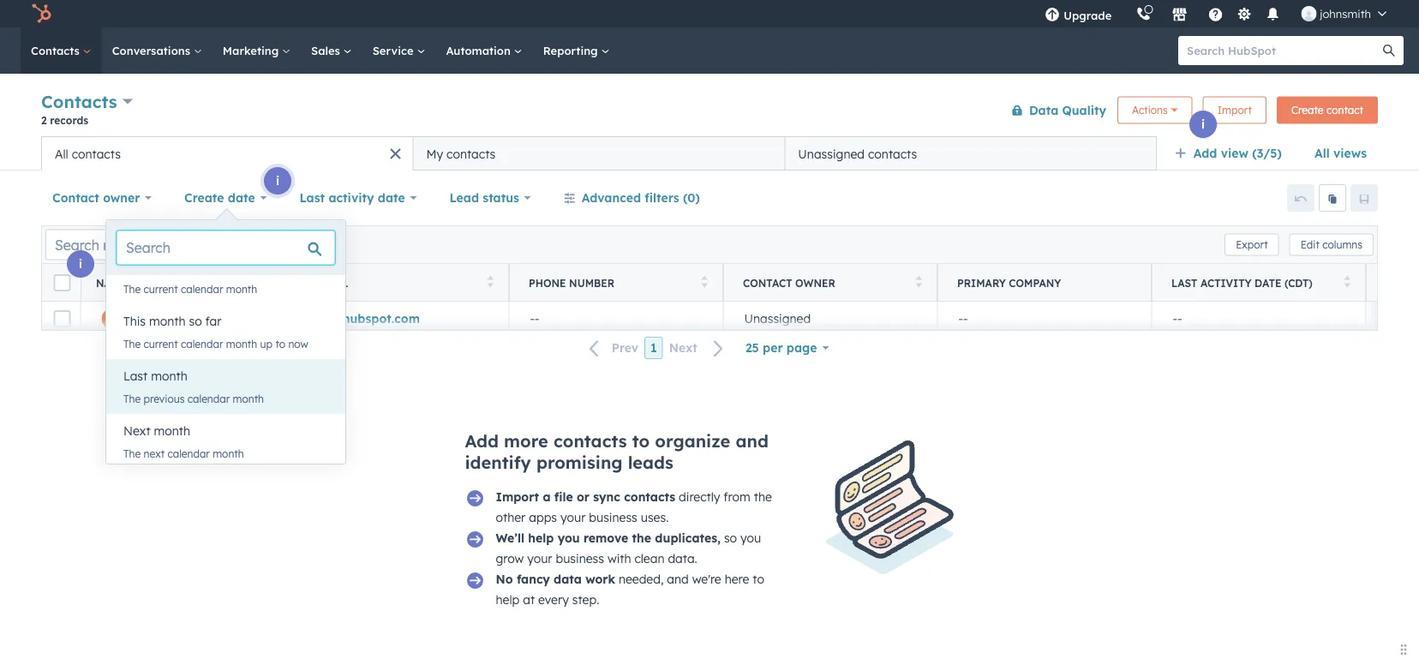 Task type: describe. For each thing, give the bounding box(es) containing it.
Search HubSpot search field
[[1179, 36, 1389, 65]]

previous
[[144, 392, 185, 405]]

add more contacts to organize and identify promising leads
[[465, 430, 769, 473]]

business inside so you grow your business with clean data.
[[556, 551, 604, 566]]

sales link
[[301, 27, 362, 74]]

the inside this month so far the current calendar month up to now
[[123, 337, 141, 350]]

needed,
[[619, 572, 664, 587]]

marketing link
[[212, 27, 301, 74]]

all views link
[[1304, 136, 1379, 171]]

we're
[[692, 572, 722, 587]]

press to sort. element for contact owner
[[916, 276, 922, 290]]

(0)
[[683, 190, 700, 205]]

no fancy data work
[[496, 572, 616, 587]]

owner inside popup button
[[103, 190, 140, 205]]

create contact
[[1292, 104, 1364, 117]]

month up the previous
[[151, 369, 188, 384]]

calendar inside this month so far the current calendar month up to now
[[181, 337, 223, 350]]

2 -- from the left
[[959, 311, 968, 326]]

my contacts
[[426, 146, 496, 161]]

identify
[[465, 452, 531, 473]]

hubspot link
[[21, 3, 64, 24]]

edit columns button
[[1290, 234, 1374, 256]]

current inside this month so far the current calendar month up to now
[[144, 337, 178, 350]]

calendar inside last month the previous calendar month
[[188, 392, 230, 405]]

contacts inside contacts link
[[31, 43, 83, 57]]

0 horizontal spatial i
[[79, 256, 82, 271]]

unassigned for unassigned
[[745, 311, 811, 326]]

page
[[787, 340, 817, 355]]

marketing
[[223, 43, 282, 57]]

this month so far button
[[106, 304, 346, 339]]

next
[[144, 447, 165, 460]]

4 - from the left
[[964, 311, 968, 326]]

1 press to sort. element from the left
[[273, 276, 279, 290]]

unassigned button
[[724, 302, 938, 336]]

1 horizontal spatial contact owner
[[743, 276, 836, 289]]

last month the previous calendar month
[[123, 369, 264, 405]]

help image
[[1208, 8, 1224, 23]]

marketplaces button
[[1162, 0, 1198, 27]]

month up (sample
[[226, 282, 257, 295]]

next for next month the next calendar month
[[123, 424, 151, 439]]

create for create date
[[184, 190, 224, 205]]

2 records
[[41, 114, 88, 126]]

press to sort. image
[[1345, 276, 1351, 288]]

duplicates,
[[655, 531, 721, 546]]

(cdt)
[[1285, 276, 1313, 289]]

last for last activity date (cdt)
[[1172, 276, 1198, 289]]

notifications image
[[1266, 8, 1281, 23]]

0 horizontal spatial the
[[632, 531, 652, 546]]

all for all contacts
[[55, 146, 68, 161]]

per
[[763, 340, 783, 355]]

this month so far the current calendar month up to now
[[123, 314, 308, 350]]

status
[[483, 190, 519, 205]]

add for add view (3/5)
[[1194, 146, 1218, 161]]

organize
[[655, 430, 731, 452]]

activity
[[329, 190, 374, 205]]

month left up
[[226, 337, 257, 350]]

actions
[[1133, 104, 1168, 117]]

the inside directly from the other apps your business uses.
[[754, 490, 772, 505]]

press to sort. image for contact owner
[[916, 276, 922, 288]]

bh@hubspot.com link
[[316, 311, 420, 326]]

all contacts
[[55, 146, 121, 161]]

0 horizontal spatial i button
[[67, 250, 94, 278]]

export button
[[1225, 234, 1280, 256]]

contacts inside contacts popup button
[[41, 91, 117, 112]]

sync
[[593, 490, 621, 505]]

notifications button
[[1259, 0, 1288, 27]]

contact inside popup button
[[52, 190, 99, 205]]

1 button
[[645, 337, 663, 359]]

promising
[[537, 452, 623, 473]]

month right this at the top left
[[149, 314, 186, 329]]

contact
[[1327, 104, 1364, 117]]

1 horizontal spatial help
[[528, 531, 554, 546]]

contacts for all contacts
[[72, 146, 121, 161]]

to inside add more contacts to organize and identify promising leads
[[632, 430, 650, 452]]

(3/5)
[[1253, 146, 1283, 161]]

last for last activity date
[[300, 190, 325, 205]]

so you grow your business with clean data.
[[496, 531, 761, 566]]

contact owner inside popup button
[[52, 190, 140, 205]]

contacts button
[[41, 89, 133, 114]]

press to sort. image for email
[[487, 276, 494, 288]]

upgrade
[[1064, 8, 1112, 22]]

you inside so you grow your business with clean data.
[[741, 531, 761, 546]]

quality
[[1063, 102, 1107, 117]]

this
[[123, 314, 146, 329]]

settings image
[[1237, 7, 1252, 23]]

calling icon image
[[1136, 7, 1152, 22]]

calendar up halligan at the left of page
[[181, 282, 223, 295]]

edit
[[1301, 238, 1320, 251]]

brian halligan (sample contact)
[[132, 311, 328, 326]]

step.
[[572, 592, 600, 607]]

import for import
[[1218, 104, 1252, 117]]

primary
[[958, 276, 1006, 289]]

up
[[260, 337, 273, 350]]

menu containing johnsmith
[[1033, 0, 1399, 27]]

bh@hubspot.com button
[[295, 302, 509, 336]]

file
[[555, 490, 573, 505]]

press to sort. image for phone number
[[702, 276, 708, 288]]

Search search field
[[117, 231, 335, 265]]

marketplaces image
[[1172, 8, 1188, 23]]

advanced filters (0) button
[[553, 181, 711, 215]]

your inside directly from the other apps your business uses.
[[561, 510, 586, 525]]

calendar inside next month the next calendar month
[[168, 447, 210, 460]]

or
[[577, 490, 590, 505]]

the inside next month the next calendar month
[[123, 447, 141, 460]]

month right the next
[[213, 447, 244, 460]]

25
[[746, 340, 759, 355]]

johnsmith button
[[1291, 0, 1397, 27]]

brian
[[132, 311, 165, 326]]

all for all views
[[1315, 146, 1330, 161]]

service
[[373, 43, 417, 57]]

grow
[[496, 551, 524, 566]]

list box containing this month so far
[[106, 249, 346, 469]]

press to sort. element for last activity date (cdt)
[[1345, 276, 1351, 290]]

add for add more contacts to organize and identify promising leads
[[465, 430, 499, 452]]

all views
[[1315, 146, 1367, 161]]

filters
[[645, 190, 680, 205]]

search image
[[1384, 45, 1396, 57]]

contact)
[[276, 311, 328, 326]]

next button
[[663, 337, 735, 360]]

reporting
[[543, 43, 601, 57]]

we'll
[[496, 531, 525, 546]]

more
[[504, 430, 548, 452]]

john smith image
[[1302, 6, 1317, 21]]

advanced filters (0)
[[582, 190, 700, 205]]

5 - from the left
[[1173, 311, 1178, 326]]



Task type: vqa. For each thing, say whether or not it's contained in the screenshot.
Close Date Date Picker
no



Task type: locate. For each thing, give the bounding box(es) containing it.
data.
[[668, 551, 698, 566]]

press to sort. element left phone
[[487, 276, 494, 290]]

1 vertical spatial contact
[[743, 276, 793, 289]]

last activity date
[[300, 190, 405, 205]]

next up the next
[[123, 424, 151, 439]]

0 vertical spatial next
[[669, 341, 698, 356]]

the left the next
[[123, 447, 141, 460]]

current up brian
[[144, 282, 178, 295]]

Search name, phone, email addresses, or company search field
[[45, 229, 248, 260]]

1 horizontal spatial create
[[1292, 104, 1324, 117]]

0 vertical spatial add
[[1194, 146, 1218, 161]]

0 vertical spatial create
[[1292, 104, 1324, 117]]

date inside popup button
[[228, 190, 255, 205]]

and inside needed, and we're here to help at every step.
[[667, 572, 689, 587]]

3 - from the left
[[959, 311, 964, 326]]

list box
[[106, 249, 346, 469]]

business inside directly from the other apps your business uses.
[[589, 510, 638, 525]]

1 vertical spatial next
[[123, 424, 151, 439]]

3 press to sort. element from the left
[[702, 276, 708, 290]]

calling icon button
[[1129, 2, 1159, 25]]

0 horizontal spatial owner
[[103, 190, 140, 205]]

unassigned inside unassigned contacts button
[[798, 146, 865, 161]]

2 horizontal spatial i
[[1202, 117, 1205, 132]]

1 vertical spatial contacts
[[41, 91, 117, 112]]

2 all from the left
[[55, 146, 68, 161]]

0 horizontal spatial next
[[123, 424, 151, 439]]

1 horizontal spatial last
[[300, 190, 325, 205]]

i down all contacts button
[[276, 173, 280, 188]]

last inside last month the previous calendar month
[[123, 369, 148, 384]]

i button right create date on the top left
[[264, 167, 291, 195]]

2 vertical spatial last
[[123, 369, 148, 384]]

0 horizontal spatial last
[[123, 369, 148, 384]]

1 horizontal spatial you
[[741, 531, 761, 546]]

1 all from the left
[[1315, 146, 1330, 161]]

advanced
[[582, 190, 641, 205]]

0 vertical spatial contacts
[[31, 43, 83, 57]]

1 -- from the left
[[530, 311, 540, 326]]

contacts link
[[21, 27, 102, 74]]

3 -- from the left
[[1173, 311, 1183, 326]]

1 vertical spatial unassigned
[[745, 311, 811, 326]]

i up add view (3/5) popup button
[[1202, 117, 1205, 132]]

0 horizontal spatial contact
[[52, 190, 99, 205]]

calendar up next month button
[[188, 392, 230, 405]]

2 vertical spatial i button
[[67, 250, 94, 278]]

5 press to sort. element from the left
[[1345, 276, 1351, 290]]

records
[[50, 114, 88, 126]]

press to sort. image left phone
[[487, 276, 494, 288]]

so up here
[[724, 531, 737, 546]]

the inside last month the previous calendar month
[[123, 392, 141, 405]]

press to sort. element up next button at bottom
[[702, 276, 708, 290]]

last activity date button
[[288, 181, 428, 215]]

owner up search name, phone, email addresses, or company search field at the top of page
[[103, 190, 140, 205]]

here
[[725, 572, 750, 587]]

1 horizontal spatial i button
[[264, 167, 291, 195]]

menu
[[1033, 0, 1399, 27]]

primary company
[[958, 276, 1062, 289]]

current down brian
[[144, 337, 178, 350]]

1 horizontal spatial owner
[[796, 276, 836, 289]]

data quality button
[[1000, 93, 1108, 127]]

0 vertical spatial and
[[736, 430, 769, 452]]

add view (3/5) button
[[1164, 136, 1304, 171]]

lead status
[[450, 190, 519, 205]]

press to sort. element
[[273, 276, 279, 290], [487, 276, 494, 290], [702, 276, 708, 290], [916, 276, 922, 290], [1345, 276, 1351, 290]]

calendar right the next
[[168, 447, 210, 460]]

to right here
[[753, 572, 765, 587]]

import button
[[1203, 96, 1267, 124]]

press to sort. image left primary
[[916, 276, 922, 288]]

-- button
[[509, 302, 724, 336]]

contact up per
[[743, 276, 793, 289]]

add inside popup button
[[1194, 146, 1218, 161]]

and up from
[[736, 430, 769, 452]]

next right the 1 button
[[669, 341, 698, 356]]

the down this at the top left
[[123, 337, 141, 350]]

1 horizontal spatial contact
[[743, 276, 793, 289]]

import a file or sync contacts
[[496, 490, 676, 505]]

email
[[315, 276, 349, 289]]

-- down phone
[[530, 311, 540, 326]]

import up view
[[1218, 104, 1252, 117]]

i down contact owner popup button
[[79, 256, 82, 271]]

6 - from the left
[[1178, 311, 1183, 326]]

directly from the other apps your business uses.
[[496, 490, 772, 525]]

create inside button
[[1292, 104, 1324, 117]]

1 vertical spatial your
[[527, 551, 553, 566]]

(sample
[[223, 311, 273, 326]]

1 press to sort. image from the left
[[273, 276, 279, 288]]

1 horizontal spatial so
[[724, 531, 737, 546]]

0 horizontal spatial import
[[496, 490, 539, 505]]

current
[[144, 282, 178, 295], [144, 337, 178, 350]]

0 vertical spatial to
[[276, 337, 286, 350]]

clean
[[635, 551, 665, 566]]

views
[[1334, 146, 1367, 161]]

2
[[41, 114, 47, 126]]

1
[[651, 340, 657, 355]]

to right up
[[276, 337, 286, 350]]

create inside popup button
[[184, 190, 224, 205]]

1 horizontal spatial date
[[378, 190, 405, 205]]

you left remove
[[558, 531, 580, 546]]

2 the from the top
[[123, 337, 141, 350]]

next for next
[[669, 341, 698, 356]]

create left contact
[[1292, 104, 1324, 117]]

1 horizontal spatial next
[[669, 341, 698, 356]]

add left more
[[465, 430, 499, 452]]

0 vertical spatial so
[[189, 314, 202, 329]]

halligan
[[169, 311, 220, 326]]

i button
[[1190, 111, 1217, 138], [264, 167, 291, 195], [67, 250, 94, 278]]

all inside button
[[55, 146, 68, 161]]

next month button
[[106, 414, 346, 448]]

1 you from the left
[[558, 531, 580, 546]]

service link
[[362, 27, 436, 74]]

contacts for unassigned contacts
[[868, 146, 918, 161]]

export
[[1236, 238, 1269, 251]]

0 horizontal spatial contact owner
[[52, 190, 140, 205]]

1 horizontal spatial --
[[959, 311, 968, 326]]

help inside needed, and we're here to help at every step.
[[496, 592, 520, 607]]

your up fancy in the left of the page
[[527, 551, 553, 566]]

0 horizontal spatial so
[[189, 314, 202, 329]]

1 current from the top
[[144, 282, 178, 295]]

remove
[[584, 531, 629, 546]]

0 vertical spatial i button
[[1190, 111, 1217, 138]]

25 per page
[[746, 340, 817, 355]]

press to sort. element up contact)
[[273, 276, 279, 290]]

my
[[426, 146, 443, 161]]

you down from
[[741, 531, 761, 546]]

to inside this month so far the current calendar month up to now
[[276, 337, 286, 350]]

0 horizontal spatial add
[[465, 430, 499, 452]]

uses.
[[641, 510, 669, 525]]

press to sort. element left primary
[[916, 276, 922, 290]]

my contacts button
[[413, 136, 785, 171]]

we'll help you remove the duplicates,
[[496, 531, 721, 546]]

bh@hubspot.com
[[316, 311, 420, 326]]

i button up add view (3/5)
[[1190, 111, 1217, 138]]

create down all contacts button
[[184, 190, 224, 205]]

date right activity
[[378, 190, 405, 205]]

contacts inside all contacts button
[[72, 146, 121, 161]]

leads
[[628, 452, 674, 473]]

1 - from the left
[[530, 311, 535, 326]]

every
[[538, 592, 569, 607]]

2 press to sort. element from the left
[[487, 276, 494, 290]]

lead status button
[[438, 181, 542, 215]]

import up other
[[496, 490, 539, 505]]

press to sort. element for email
[[487, 276, 494, 290]]

johnsmith
[[1321, 6, 1372, 21]]

1 horizontal spatial your
[[561, 510, 586, 525]]

1 horizontal spatial and
[[736, 430, 769, 452]]

2 you from the left
[[741, 531, 761, 546]]

1 vertical spatial i button
[[264, 167, 291, 195]]

1 horizontal spatial all
[[1315, 146, 1330, 161]]

1 vertical spatial contact owner
[[743, 276, 836, 289]]

pagination navigation
[[579, 337, 735, 360]]

the right from
[[754, 490, 772, 505]]

the left the previous
[[123, 392, 141, 405]]

help button
[[1201, 0, 1231, 27]]

1 vertical spatial business
[[556, 551, 604, 566]]

contact owner down all contacts
[[52, 190, 140, 205]]

0 vertical spatial help
[[528, 531, 554, 546]]

upgrade image
[[1045, 8, 1061, 23]]

1 horizontal spatial to
[[632, 430, 650, 452]]

all left the views
[[1315, 146, 1330, 161]]

0 horizontal spatial your
[[527, 551, 553, 566]]

1 vertical spatial import
[[496, 490, 539, 505]]

unassigned for unassigned contacts
[[798, 146, 865, 161]]

2 press to sort. image from the left
[[487, 276, 494, 288]]

press to sort. image up next button at bottom
[[702, 276, 708, 288]]

create contact button
[[1277, 96, 1379, 124]]

help
[[528, 531, 554, 546], [496, 592, 520, 607]]

last inside 'popup button'
[[300, 190, 325, 205]]

the up clean
[[632, 531, 652, 546]]

month
[[226, 282, 257, 295], [149, 314, 186, 329], [226, 337, 257, 350], [151, 369, 188, 384], [233, 392, 264, 405], [154, 424, 190, 439], [213, 447, 244, 460]]

date down all contacts button
[[228, 190, 255, 205]]

add view (3/5)
[[1194, 146, 1283, 161]]

0 horizontal spatial create
[[184, 190, 224, 205]]

0 horizontal spatial --
[[530, 311, 540, 326]]

2 vertical spatial i
[[79, 256, 82, 271]]

2 horizontal spatial last
[[1172, 276, 1198, 289]]

work
[[586, 572, 616, 587]]

4 press to sort. element from the left
[[916, 276, 922, 290]]

1 vertical spatial to
[[632, 430, 650, 452]]

-- down last activity date (cdt)
[[1173, 311, 1183, 326]]

1 vertical spatial add
[[465, 430, 499, 452]]

to left organize
[[632, 430, 650, 452]]

1 vertical spatial create
[[184, 190, 224, 205]]

contacts
[[72, 146, 121, 161], [447, 146, 496, 161], [868, 146, 918, 161], [554, 430, 627, 452], [624, 490, 676, 505]]

primary company column header
[[938, 264, 1153, 302]]

contacts down hubspot link
[[31, 43, 83, 57]]

1 vertical spatial help
[[496, 592, 520, 607]]

calendar
[[181, 282, 223, 295], [181, 337, 223, 350], [188, 392, 230, 405], [168, 447, 210, 460]]

import inside button
[[1218, 104, 1252, 117]]

to inside needed, and we're here to help at every step.
[[753, 572, 765, 587]]

1 vertical spatial current
[[144, 337, 178, 350]]

actions button
[[1118, 96, 1193, 124]]

business up we'll help you remove the duplicates, at the bottom
[[589, 510, 638, 525]]

0 vertical spatial contact owner
[[52, 190, 140, 205]]

2 current from the top
[[144, 337, 178, 350]]

0 vertical spatial the
[[754, 490, 772, 505]]

import
[[1218, 104, 1252, 117], [496, 490, 539, 505]]

0 vertical spatial current
[[144, 282, 178, 295]]

contacts inside add more contacts to organize and identify promising leads
[[554, 430, 627, 452]]

so inside so you grow your business with clean data.
[[724, 531, 737, 546]]

1 vertical spatial i
[[276, 173, 280, 188]]

0 vertical spatial your
[[561, 510, 586, 525]]

3 the from the top
[[123, 392, 141, 405]]

create date
[[184, 190, 255, 205]]

contact down all contacts
[[52, 190, 99, 205]]

owner
[[103, 190, 140, 205], [796, 276, 836, 289]]

phone
[[529, 276, 566, 289]]

contacts inside unassigned contacts button
[[868, 146, 918, 161]]

0 horizontal spatial date
[[228, 190, 255, 205]]

3 press to sort. image from the left
[[702, 276, 708, 288]]

contacts banner
[[41, 88, 1379, 136]]

4 the from the top
[[123, 447, 141, 460]]

1 vertical spatial the
[[632, 531, 652, 546]]

with
[[608, 551, 631, 566]]

1 horizontal spatial the
[[754, 490, 772, 505]]

company
[[1009, 276, 1062, 289]]

0 vertical spatial i
[[1202, 117, 1205, 132]]

your inside so you grow your business with clean data.
[[527, 551, 553, 566]]

business up data
[[556, 551, 604, 566]]

-
[[530, 311, 535, 326], [535, 311, 540, 326], [959, 311, 964, 326], [964, 311, 968, 326], [1173, 311, 1178, 326], [1178, 311, 1183, 326]]

the
[[754, 490, 772, 505], [632, 531, 652, 546]]

0 vertical spatial last
[[300, 190, 325, 205]]

contacts up records
[[41, 91, 117, 112]]

so left far on the top of the page
[[189, 314, 202, 329]]

a
[[543, 490, 551, 505]]

press to sort. element down columns
[[1345, 276, 1351, 290]]

contacts for my contacts
[[447, 146, 496, 161]]

2 horizontal spatial i button
[[1190, 111, 1217, 138]]

2 - from the left
[[535, 311, 540, 326]]

contacts inside my contacts button
[[447, 146, 496, 161]]

last month button
[[106, 359, 346, 394]]

date
[[1255, 276, 1282, 289]]

add inside add more contacts to organize and identify promising leads
[[465, 430, 499, 452]]

0 vertical spatial unassigned
[[798, 146, 865, 161]]

1 vertical spatial and
[[667, 572, 689, 587]]

apps
[[529, 510, 557, 525]]

data
[[1030, 102, 1059, 117]]

help down no
[[496, 592, 520, 607]]

import for import a file or sync contacts
[[496, 490, 539, 505]]

create for create contact
[[1292, 104, 1324, 117]]

month up next month button
[[233, 392, 264, 405]]

0 vertical spatial business
[[589, 510, 638, 525]]

unassigned inside unassigned button
[[745, 311, 811, 326]]

0 horizontal spatial help
[[496, 592, 520, 607]]

next inside button
[[669, 341, 698, 356]]

0 horizontal spatial and
[[667, 572, 689, 587]]

2 horizontal spatial to
[[753, 572, 765, 587]]

0 vertical spatial owner
[[103, 190, 140, 205]]

your down file
[[561, 510, 586, 525]]

1 the from the top
[[123, 282, 141, 295]]

so inside this month so far the current calendar month up to now
[[189, 314, 202, 329]]

add left view
[[1194, 146, 1218, 161]]

1 horizontal spatial add
[[1194, 146, 1218, 161]]

lead
[[450, 190, 479, 205]]

i button left "name"
[[67, 250, 94, 278]]

all down 2 records
[[55, 146, 68, 161]]

help down apps
[[528, 531, 554, 546]]

calendar down far on the top of the page
[[181, 337, 223, 350]]

1 vertical spatial last
[[1172, 276, 1198, 289]]

and down data.
[[667, 572, 689, 587]]

other
[[496, 510, 526, 525]]

needed, and we're here to help at every step.
[[496, 572, 765, 607]]

and inside add more contacts to organize and identify promising leads
[[736, 430, 769, 452]]

contact owner up unassigned button at the right of page
[[743, 276, 836, 289]]

month up the next
[[154, 424, 190, 439]]

columns
[[1323, 238, 1363, 251]]

hubspot image
[[31, 3, 51, 24]]

edit columns
[[1301, 238, 1363, 251]]

next month the next calendar month
[[123, 424, 244, 460]]

name
[[96, 276, 127, 289]]

directly
[[679, 490, 720, 505]]

owner up unassigned button at the right of page
[[796, 276, 836, 289]]

2 horizontal spatial --
[[1173, 311, 1183, 326]]

the up this at the top left
[[123, 282, 141, 295]]

1 vertical spatial owner
[[796, 276, 836, 289]]

press to sort. image
[[273, 276, 279, 288], [487, 276, 494, 288], [702, 276, 708, 288], [916, 276, 922, 288]]

create date button
[[173, 181, 278, 215]]

0 horizontal spatial all
[[55, 146, 68, 161]]

fancy
[[517, 572, 550, 587]]

0 horizontal spatial to
[[276, 337, 286, 350]]

1 horizontal spatial import
[[1218, 104, 1252, 117]]

1 horizontal spatial i
[[276, 173, 280, 188]]

0 horizontal spatial you
[[558, 531, 580, 546]]

0 vertical spatial import
[[1218, 104, 1252, 117]]

2 vertical spatial to
[[753, 572, 765, 587]]

0 vertical spatial contact
[[52, 190, 99, 205]]

brian halligan (sample contact) link
[[132, 311, 328, 326]]

2 date from the left
[[378, 190, 405, 205]]

press to sort. element for phone number
[[702, 276, 708, 290]]

automation link
[[436, 27, 533, 74]]

date inside 'popup button'
[[378, 190, 405, 205]]

next inside next month the next calendar month
[[123, 424, 151, 439]]

press to sort. image up contact)
[[273, 276, 279, 288]]

4 press to sort. image from the left
[[916, 276, 922, 288]]

1 vertical spatial so
[[724, 531, 737, 546]]

-- inside button
[[530, 311, 540, 326]]

-- down primary
[[959, 311, 968, 326]]

1 date from the left
[[228, 190, 255, 205]]

and
[[736, 430, 769, 452], [667, 572, 689, 587]]



